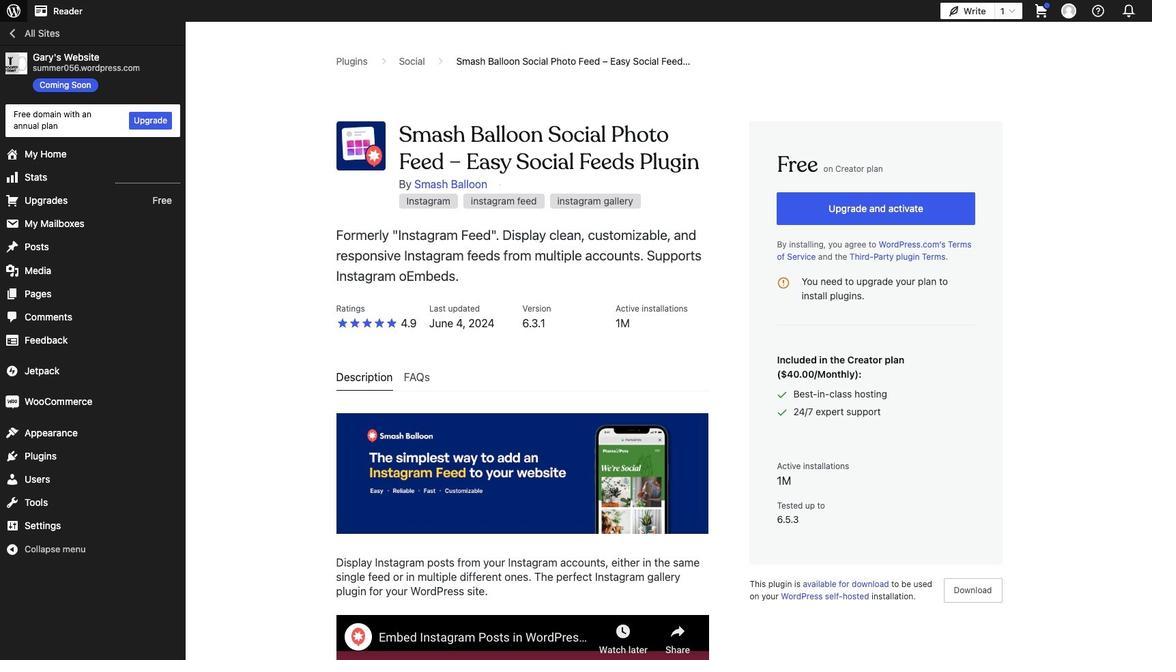 Task type: vqa. For each thing, say whether or not it's contained in the screenshot.
'search field'
no



Task type: locate. For each thing, give the bounding box(es) containing it.
1 vertical spatial img image
[[5, 396, 19, 409]]

img image
[[5, 365, 19, 378], [5, 396, 19, 409]]

0 vertical spatial img image
[[5, 365, 19, 378]]

menu
[[336, 366, 709, 392]]

help image
[[1090, 3, 1107, 19]]

manage your notifications image
[[1120, 1, 1139, 20]]

my profile image
[[1062, 3, 1077, 18]]

highest hourly views 0 image
[[115, 175, 180, 184]]

main content
[[314, 38, 1024, 661]]

plugin icon image
[[336, 122, 385, 171]]

1 img image from the top
[[5, 365, 19, 378]]



Task type: describe. For each thing, give the bounding box(es) containing it.
my shopping cart image
[[1034, 3, 1050, 19]]

smash balloon social photo feed – easy social feeds plugin image
[[336, 414, 709, 534]]

2 img image from the top
[[5, 396, 19, 409]]

manage your sites image
[[5, 3, 22, 19]]



